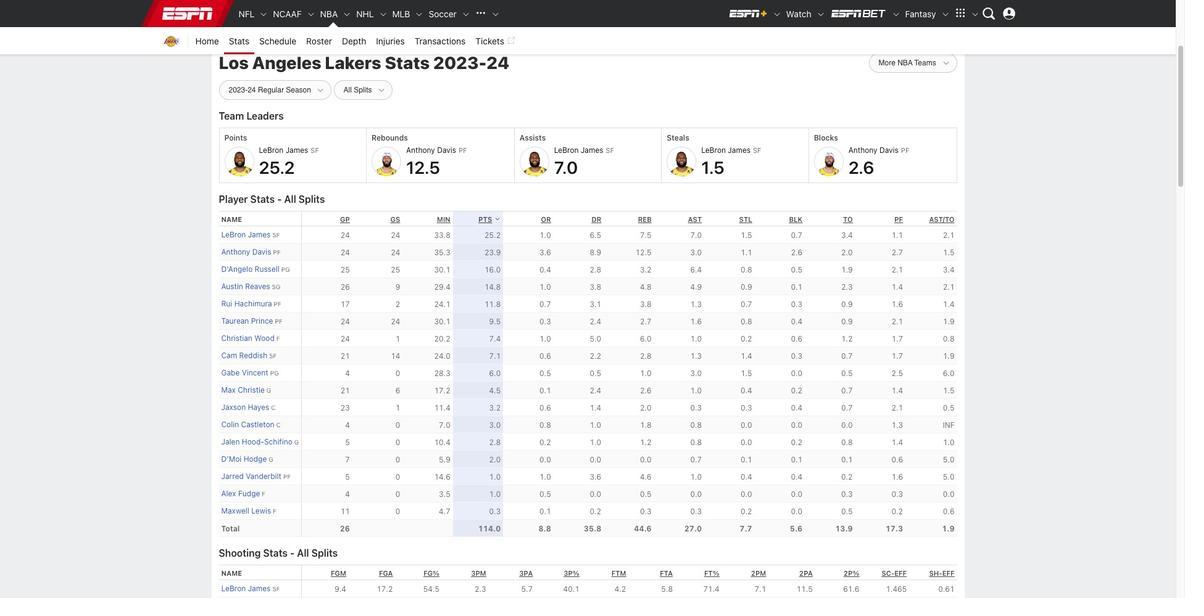Task type: vqa. For each thing, say whether or not it's contained in the screenshot.


Task type: locate. For each thing, give the bounding box(es) containing it.
1 vertical spatial all
[[297, 548, 309, 560]]

14.8
[[485, 283, 501, 292]]

9
[[396, 283, 400, 292]]

anthony davis image
[[372, 147, 401, 177], [814, 147, 844, 177]]

25 up 17
[[341, 265, 350, 275]]

0 horizontal spatial davis
[[252, 248, 271, 257]]

1.7 for 0.7
[[892, 352, 903, 361]]

splits
[[299, 194, 325, 205], [312, 548, 338, 560]]

2.6 up to link
[[849, 158, 875, 178]]

0 vertical spatial lebron james link
[[221, 231, 271, 240]]

5.6
[[790, 525, 803, 534]]

min
[[437, 215, 451, 223]]

anthony davis image down rebounds
[[372, 147, 401, 177]]

6.0 right 2.5
[[943, 369, 955, 378]]

name down player
[[221, 215, 242, 223]]

2.6 inside anthony davis pf 2.6
[[849, 158, 875, 178]]

2 0 from the top
[[396, 421, 400, 430]]

1 lebron james link from the top
[[221, 231, 271, 240]]

2 vertical spatial 0.9
[[841, 317, 853, 327]]

1.1 down pf link
[[892, 231, 903, 240]]

injuries
[[376, 35, 405, 46]]

2 30.1 from the top
[[434, 317, 451, 327]]

0 vertical spatial 2.8
[[590, 265, 601, 275]]

lebron james sf down shooting
[[221, 585, 280, 594]]

1.5 inside lebron james sf 1.5
[[701, 158, 725, 178]]

0 horizontal spatial 3.2
[[489, 404, 501, 413]]

lebron james sf for shooting
[[221, 585, 280, 594]]

g right hodge
[[269, 456, 273, 464]]

0 vertical spatial all
[[284, 194, 296, 205]]

reaves
[[245, 282, 270, 292]]

f inside alex fudge f
[[262, 491, 266, 498]]

1 vertical spatial 3.0
[[691, 369, 702, 378]]

1.1 down stl
[[741, 248, 752, 257]]

5.8
[[661, 585, 673, 594]]

2.4 for 0.3
[[590, 317, 601, 327]]

lebron james sf for player
[[221, 231, 280, 240]]

lebron james sf up anthony davis pf
[[221, 231, 280, 240]]

5 for 14.6
[[345, 473, 350, 482]]

1 vertical spatial splits
[[312, 548, 338, 560]]

0 left 3.5
[[396, 490, 400, 499]]

ncaaf
[[273, 8, 302, 19]]

pf for anthony davis pf 2.6
[[901, 146, 910, 154]]

6 0 from the top
[[396, 490, 400, 499]]

1 4 from the top
[[345, 369, 350, 378]]

4 up 23
[[345, 369, 350, 378]]

30.1 down 35.3
[[434, 265, 451, 275]]

2 1 from the top
[[396, 404, 400, 413]]

fudge
[[238, 490, 260, 499]]

rui hachimura link
[[221, 300, 272, 309]]

eff for sh-
[[943, 570, 955, 578]]

0 left "10.4" on the left of the page
[[396, 438, 400, 448]]

54.5
[[423, 585, 440, 594]]

2 1.7 from the top
[[892, 352, 903, 361]]

james inside lebron james sf 1.5
[[728, 146, 751, 155]]

1.9 for 2.1
[[943, 317, 955, 327]]

1 21 from the top
[[341, 352, 350, 361]]

17
[[341, 300, 350, 309]]

eff
[[895, 570, 907, 578], [943, 570, 955, 578]]

eff for sc-
[[895, 570, 907, 578]]

1 2.4 from the top
[[590, 317, 601, 327]]

f right wood
[[276, 335, 280, 343]]

0 vertical spatial 30.1
[[434, 265, 451, 275]]

3.6 down or link
[[540, 248, 551, 257]]

2.4 for 0.1
[[590, 386, 601, 396]]

c up schifino
[[276, 422, 281, 429]]

7.4
[[489, 335, 501, 344]]

0 vertical spatial 12.5
[[406, 158, 440, 178]]

eff up 0.61
[[943, 570, 955, 578]]

7.0
[[554, 158, 578, 178], [691, 231, 702, 240], [439, 421, 451, 430]]

1 vertical spatial 3.4
[[943, 265, 955, 275]]

nhl link
[[351, 0, 379, 27]]

2 lebron james image from the left
[[667, 147, 697, 177]]

pg right vincent
[[270, 370, 279, 377]]

- down the lebron james sf 25.2
[[277, 194, 282, 205]]

0 vertical spatial -
[[277, 194, 282, 205]]

1 vertical spatial pg
[[270, 370, 279, 377]]

1 vertical spatial 1.7
[[892, 352, 903, 361]]

0 left 4.7 at the left bottom
[[396, 507, 400, 517]]

shooting stats - all splits
[[219, 548, 338, 560]]

21 for 14
[[341, 352, 350, 361]]

1 vertical spatial 2.4
[[590, 386, 601, 396]]

4 for 3.5
[[345, 490, 350, 499]]

splits up fgm link on the bottom left of the page
[[312, 548, 338, 560]]

25.2
[[259, 158, 295, 178], [485, 231, 501, 240]]

0 for 10.4
[[396, 438, 400, 448]]

splits for shooting stats - all splits
[[312, 548, 338, 560]]

2 lebron james link from the top
[[221, 585, 271, 594]]

anthony for 2.6
[[849, 146, 878, 155]]

1 vertical spatial 7.1
[[755, 585, 766, 594]]

1 name from the top
[[221, 215, 242, 223]]

1.9 for 17.3
[[942, 525, 955, 534]]

g right christie
[[267, 387, 271, 395]]

alex fudge f
[[221, 490, 266, 499]]

2 vertical spatial 2.0
[[489, 456, 501, 465]]

3.0 for 12.5
[[691, 248, 702, 257]]

anthony inside anthony davis pf 2.6
[[849, 146, 878, 155]]

espn bet image
[[830, 9, 887, 19], [892, 10, 901, 19]]

0 vertical spatial f
[[276, 335, 280, 343]]

pf inside jarred vanderbilt pf
[[283, 474, 291, 481]]

leaders
[[247, 111, 284, 122]]

g inside jalen hood-schifino g
[[294, 439, 299, 447]]

1 for 11.4
[[396, 404, 400, 413]]

25 up 9
[[391, 265, 400, 275]]

gs
[[391, 215, 400, 223]]

0 vertical spatial 2.6
[[849, 158, 875, 178]]

0.6
[[791, 335, 803, 344], [540, 352, 551, 361], [540, 404, 551, 413], [892, 456, 903, 465], [943, 507, 955, 517]]

4 0 from the top
[[396, 456, 400, 465]]

g for max christie
[[267, 387, 271, 395]]

3.8 down 4.8
[[640, 300, 652, 309]]

0 vertical spatial 21
[[341, 352, 350, 361]]

30.1 up 20.2
[[434, 317, 451, 327]]

2 21 from the top
[[341, 386, 350, 396]]

2 name from the top
[[221, 570, 242, 578]]

3.8
[[590, 283, 601, 292], [640, 300, 652, 309]]

17.2 down 28.3
[[434, 386, 451, 396]]

lakers
[[325, 52, 381, 73]]

44.6
[[634, 525, 652, 534]]

0 horizontal spatial 25
[[341, 265, 350, 275]]

7.0 up "10.4" on the left of the page
[[439, 421, 451, 430]]

2.7 down 4.8
[[640, 317, 652, 327]]

1 1.7 from the top
[[892, 335, 903, 344]]

1 horizontal spatial 2.3
[[841, 283, 853, 292]]

6
[[396, 386, 400, 396]]

21 left 14
[[341, 352, 350, 361]]

0 vertical spatial g
[[267, 387, 271, 395]]

2 horizontal spatial 2.0
[[841, 248, 853, 257]]

0 horizontal spatial anthony davis image
[[372, 147, 401, 177]]

3.8 up 3.1
[[590, 283, 601, 292]]

external link image
[[507, 33, 515, 48]]

12.5 down 7.5
[[636, 248, 652, 257]]

0 horizontal spatial eff
[[895, 570, 907, 578]]

2pm
[[751, 570, 766, 578]]

2.4 down 2.2 on the bottom of the page
[[590, 386, 601, 396]]

davis inside anthony davis pf 12.5
[[437, 146, 456, 155]]

2 5 from the top
[[345, 473, 350, 482]]

5 0 from the top
[[396, 473, 400, 482]]

name for player stats - all splits
[[221, 215, 242, 223]]

stats up los
[[229, 35, 249, 46]]

lebron inside lebron james sf 7.0
[[554, 146, 579, 155]]

1 vertical spatial 5.0
[[943, 456, 955, 465]]

anthony davis link
[[221, 248, 271, 257]]

1 horizontal spatial 12.5
[[636, 248, 652, 257]]

eff up 1.465
[[895, 570, 907, 578]]

lebron for 25.2
[[259, 146, 284, 155]]

0 left 5.9
[[396, 456, 400, 465]]

anthony inside anthony davis pf 12.5
[[406, 146, 435, 155]]

0 horizontal spatial c
[[271, 405, 276, 412]]

1.7 for 1.2
[[892, 335, 903, 344]]

1 vertical spatial 1
[[396, 404, 400, 413]]

christian
[[221, 334, 252, 343]]

g inside max christie g
[[267, 387, 271, 395]]

0 horizontal spatial 2.6
[[640, 386, 652, 396]]

james inside lebron james sf 7.0
[[581, 146, 604, 155]]

1 eff from the left
[[895, 570, 907, 578]]

pf for anthony davis pf 12.5
[[459, 146, 467, 154]]

0 vertical spatial 3.0
[[691, 248, 702, 257]]

0 vertical spatial 2.7
[[892, 248, 903, 257]]

sf
[[311, 146, 319, 154], [606, 146, 614, 154], [753, 146, 762, 154], [272, 232, 280, 239], [269, 353, 277, 360], [272, 586, 280, 594]]

fantasy
[[905, 8, 936, 19]]

7.5
[[640, 231, 652, 240]]

sf inside lebron james sf 7.0
[[606, 146, 614, 154]]

espn more sports home page image
[[472, 4, 490, 23]]

17.2 down fga link
[[377, 585, 393, 594]]

2 vertical spatial 3.0
[[489, 421, 501, 430]]

roster
[[306, 35, 332, 46]]

pg inside d'angelo russell pg
[[281, 266, 290, 274]]

pg for gabe vincent
[[270, 370, 279, 377]]

lebron james link up anthony davis link
[[221, 231, 271, 240]]

name down shooting
[[221, 570, 242, 578]]

gabe vincent pg
[[221, 369, 279, 378]]

3.0 for 1.0
[[691, 369, 702, 378]]

- for player
[[277, 194, 282, 205]]

0.0
[[791, 369, 803, 378], [741, 421, 752, 430], [791, 421, 803, 430], [841, 421, 853, 430], [741, 438, 752, 448], [540, 456, 551, 465], [590, 456, 601, 465], [640, 456, 652, 465], [590, 490, 601, 499], [691, 490, 702, 499], [741, 490, 752, 499], [791, 490, 803, 499], [943, 490, 955, 499], [791, 507, 803, 517]]

0 for 3.5
[[396, 490, 400, 499]]

2.0 right 5.9
[[489, 456, 501, 465]]

name
[[221, 215, 242, 223], [221, 570, 242, 578]]

0 horizontal spatial 2.0
[[489, 456, 501, 465]]

0 vertical spatial 1
[[396, 335, 400, 344]]

c inside 'colin castleton c'
[[276, 422, 281, 429]]

pf inside anthony davis pf
[[273, 249, 281, 256]]

3p% link
[[564, 570, 580, 578]]

25
[[341, 265, 350, 275], [391, 265, 400, 275]]

21 up 23
[[341, 386, 350, 396]]

0 vertical spatial pg
[[281, 266, 290, 274]]

christie
[[238, 386, 265, 395]]

global navigation element
[[156, 0, 1020, 27]]

1 30.1 from the top
[[434, 265, 451, 275]]

3.2 down 4.5
[[489, 404, 501, 413]]

7.0 inside lebron james sf 7.0
[[554, 158, 578, 178]]

0 horizontal spatial 3.8
[[590, 283, 601, 292]]

0 vertical spatial 1.2
[[841, 335, 853, 344]]

2 eff from the left
[[943, 570, 955, 578]]

1 25 from the left
[[341, 265, 350, 275]]

2 lebron james sf from the top
[[221, 585, 280, 594]]

team leaders element
[[219, 128, 957, 184]]

1 lebron james sf from the top
[[221, 231, 280, 240]]

1 vertical spatial 30.1
[[434, 317, 451, 327]]

12.5 inside anthony davis pf 12.5
[[406, 158, 440, 178]]

1 horizontal spatial 7.0
[[554, 158, 578, 178]]

0 vertical spatial lebron james sf
[[221, 231, 280, 240]]

taurean prince pf
[[221, 317, 283, 326]]

2.3
[[841, 283, 853, 292], [475, 585, 486, 594]]

0 horizontal spatial 7.0
[[439, 421, 451, 430]]

f inside 'christian wood f'
[[276, 335, 280, 343]]

2.8 right 2.2 on the bottom of the page
[[640, 352, 652, 361]]

g inside d'moi hodge g
[[269, 456, 273, 464]]

1 horizontal spatial 1.2
[[841, 335, 853, 344]]

wood
[[254, 334, 275, 343]]

0 vertical spatial 17.2
[[434, 386, 451, 396]]

2 2.4 from the top
[[590, 386, 601, 396]]

1 horizontal spatial anthony
[[406, 146, 435, 155]]

2.5
[[892, 369, 903, 378]]

1 0 from the top
[[396, 369, 400, 378]]

1 up 14
[[396, 335, 400, 344]]

2 vertical spatial 1.3
[[892, 421, 903, 430]]

fg%
[[424, 570, 440, 578]]

0 horizontal spatial 3.6
[[540, 248, 551, 257]]

1 vertical spatial lebron james link
[[221, 585, 271, 594]]

c inside jaxson hayes c
[[271, 405, 276, 412]]

3.0
[[691, 248, 702, 257], [691, 369, 702, 378], [489, 421, 501, 430]]

james for 7.0
[[581, 146, 604, 155]]

1 vertical spatial 3.8
[[640, 300, 652, 309]]

4.8
[[640, 283, 652, 292]]

0 vertical spatial 7.0
[[554, 158, 578, 178]]

1 horizontal spatial 3.2
[[640, 265, 652, 275]]

sf inside lebron james sf 1.5
[[753, 146, 762, 154]]

1 down 6
[[396, 404, 400, 413]]

3 0 from the top
[[396, 438, 400, 448]]

12.5
[[406, 158, 440, 178], [636, 248, 652, 257]]

cam reddish link
[[221, 352, 267, 361]]

- for shooting
[[290, 548, 295, 560]]

sf inside the lebron james sf 25.2
[[311, 146, 319, 154]]

gabe
[[221, 369, 240, 378]]

3.4
[[841, 231, 853, 240], [943, 265, 955, 275]]

1 horizontal spatial 2.8
[[590, 265, 601, 275]]

f for maxwell lewis
[[273, 508, 277, 516]]

lebron james link
[[221, 231, 271, 240], [221, 585, 271, 594]]

2.8 down 4.5
[[489, 438, 501, 448]]

pf inside rui hachimura pf
[[274, 301, 281, 308]]

lebron inside the lebron james sf 25.2
[[259, 146, 284, 155]]

26 for 114.0
[[340, 525, 350, 534]]

1 vertical spatial g
[[294, 439, 299, 447]]

26 down 11
[[340, 525, 350, 534]]

lebron james image down points
[[224, 147, 254, 177]]

fga
[[379, 570, 393, 578]]

1 vertical spatial 12.5
[[636, 248, 652, 257]]

g right schifino
[[294, 439, 299, 447]]

1 horizontal spatial more espn image
[[971, 10, 979, 19]]

0 left 14.6
[[396, 473, 400, 482]]

1 horizontal spatial 17.2
[[434, 386, 451, 396]]

2.4 down 3.1
[[590, 317, 601, 327]]

3 4 from the top
[[345, 490, 350, 499]]

0 for 7.0
[[396, 421, 400, 430]]

soccer link
[[424, 0, 462, 27]]

espn bet image left fantasy
[[892, 10, 901, 19]]

0 vertical spatial c
[[271, 405, 276, 412]]

lebron james image for 1.5
[[667, 147, 697, 177]]

1 horizontal spatial 2.0
[[640, 404, 652, 413]]

davis for 12.5
[[437, 146, 456, 155]]

all for player stats - all splits
[[284, 194, 296, 205]]

davis inside anthony davis pf 2.6
[[880, 146, 899, 155]]

2.4
[[590, 317, 601, 327], [590, 386, 601, 396]]

8.8
[[539, 525, 551, 534]]

1 horizontal spatial eff
[[943, 570, 955, 578]]

0 vertical spatial 1.1
[[892, 231, 903, 240]]

watch link
[[781, 0, 817, 27]]

4 down 23
[[345, 421, 350, 430]]

- right shooting
[[290, 548, 295, 560]]

0 vertical spatial 1.3
[[691, 300, 702, 309]]

2.7 down pf link
[[892, 248, 903, 257]]

2 horizontal spatial 2.6
[[849, 158, 875, 178]]

james for 1.5
[[728, 146, 751, 155]]

pf inside anthony davis pf 12.5
[[459, 146, 467, 154]]

2.8 down the 8.9
[[590, 265, 601, 275]]

2 anthony davis image from the left
[[814, 147, 844, 177]]

1 vertical spatial 5
[[345, 473, 350, 482]]

transactions
[[415, 35, 466, 46]]

0 vertical spatial 7.1
[[489, 352, 501, 361]]

f right the lewis
[[273, 508, 277, 516]]

lebron james sf 25.2
[[259, 146, 319, 178]]

ast
[[688, 215, 702, 223]]

pg inside gabe vincent pg
[[270, 370, 279, 377]]

0.7
[[791, 231, 803, 240], [540, 300, 551, 309], [741, 300, 752, 309], [841, 352, 853, 361], [841, 386, 853, 396], [841, 404, 853, 413], [691, 456, 702, 465]]

14
[[391, 352, 400, 361]]

1.6 for 0.4
[[892, 473, 903, 482]]

1 1 from the top
[[396, 335, 400, 344]]

3.4 down ast/to
[[943, 265, 955, 275]]

1 vertical spatial lebron james sf
[[221, 585, 280, 594]]

1 vertical spatial 3.6
[[590, 473, 601, 482]]

c for jaxson hayes
[[271, 405, 276, 412]]

7.0 down ast 'link'
[[691, 231, 702, 240]]

c right hayes
[[271, 405, 276, 412]]

3.6
[[540, 248, 551, 257], [590, 473, 601, 482]]

lebron james image for 25.2
[[224, 147, 254, 177]]

advertisement region
[[363, 0, 813, 33]]

25.2 up player stats - all splits at the top left of page
[[259, 158, 295, 178]]

5 up "7"
[[345, 438, 350, 448]]

17.3
[[886, 525, 903, 534]]

7.1 down the 7.4
[[489, 352, 501, 361]]

hodge
[[244, 455, 267, 465]]

lebron for 1.5
[[701, 146, 726, 155]]

4 up 11
[[345, 490, 350, 499]]

james inside the lebron james sf 25.2
[[286, 146, 308, 155]]

anthony davis image for 2.6
[[814, 147, 844, 177]]

ncaaf image
[[307, 10, 315, 19]]

25.2 down pts link
[[485, 231, 501, 240]]

0 vertical spatial 3.4
[[841, 231, 853, 240]]

4 for 28.3
[[345, 369, 350, 378]]

7 0 from the top
[[396, 507, 400, 517]]

lebron james link for shooting
[[221, 585, 271, 594]]

los
[[219, 52, 249, 73]]

lebron inside lebron james sf 1.5
[[701, 146, 726, 155]]

or link
[[541, 215, 551, 223]]

f right fudge
[[262, 491, 266, 498]]

lebron james sf
[[221, 231, 280, 240], [221, 585, 280, 594]]

21 for 6
[[341, 386, 350, 396]]

7.0 right lebron james icon at the top left of page
[[554, 158, 578, 178]]

1 vertical spatial 26
[[340, 525, 350, 534]]

2
[[396, 300, 400, 309]]

1 vertical spatial c
[[276, 422, 281, 429]]

stl
[[739, 215, 752, 223]]

pf inside anthony davis pf 2.6
[[901, 146, 910, 154]]

lebron james link down shooting
[[221, 585, 271, 594]]

3pm link
[[471, 570, 486, 578]]

lebron james image down steals
[[667, 147, 697, 177]]

2.0 down to link
[[841, 248, 853, 257]]

espn bet image right watch image
[[830, 9, 887, 19]]

2 4 from the top
[[345, 421, 350, 430]]

taurean
[[221, 317, 249, 326]]

1 lebron james image from the left
[[224, 147, 254, 177]]

splits down the lebron james sf 25.2
[[299, 194, 325, 205]]

lebron james image
[[224, 147, 254, 177], [667, 147, 697, 177]]

alex fudge link
[[221, 490, 260, 499]]

austin
[[221, 282, 243, 292]]

2.6 up 1.8
[[640, 386, 652, 396]]

1.4
[[892, 283, 903, 292], [943, 300, 955, 309], [741, 352, 752, 361], [892, 386, 903, 396], [590, 404, 601, 413], [892, 438, 903, 448]]

0 horizontal spatial 12.5
[[406, 158, 440, 178]]

0 for 4.7
[[396, 507, 400, 517]]

2.0 up 1.8
[[640, 404, 652, 413]]

pf inside taurean prince pf
[[275, 318, 283, 326]]

standings page main content
[[211, 42, 965, 599]]

3.6 left 4.6
[[590, 473, 601, 482]]

0 vertical spatial 1.6
[[892, 300, 903, 309]]

rui
[[221, 300, 232, 309]]

3.2 up 4.8
[[640, 265, 652, 275]]

6.0 down 4.8
[[640, 335, 652, 344]]

7.1 down 2pm
[[755, 585, 766, 594]]

0 vertical spatial splits
[[299, 194, 325, 205]]

1 vertical spatial 2.0
[[640, 404, 652, 413]]

25.2 inside the lebron james sf 25.2
[[259, 158, 295, 178]]

1.3 for 3.8
[[691, 300, 702, 309]]

cam reddish sf
[[221, 352, 277, 361]]

pg right russell
[[281, 266, 290, 274]]

1 horizontal spatial anthony davis image
[[814, 147, 844, 177]]

1 vertical spatial 7.0
[[691, 231, 702, 240]]

2 25 from the left
[[391, 265, 400, 275]]

2 horizontal spatial davis
[[880, 146, 899, 155]]

1 5 from the top
[[345, 438, 350, 448]]

1 vertical spatial 17.2
[[377, 585, 393, 594]]

1 horizontal spatial c
[[276, 422, 281, 429]]

anthony davis image down blocks
[[814, 147, 844, 177]]

1 anthony davis image from the left
[[372, 147, 401, 177]]

2.6 down the blk
[[791, 248, 803, 257]]

2 vertical spatial 1.6
[[892, 473, 903, 482]]

total
[[221, 525, 240, 534]]

6.0 up 4.5
[[489, 369, 501, 378]]

1 vertical spatial 2.6
[[791, 248, 803, 257]]

1 horizontal spatial lebron james image
[[667, 147, 697, 177]]

12.5 down rebounds
[[406, 158, 440, 178]]

24
[[487, 52, 510, 73], [341, 231, 350, 240], [391, 231, 400, 240], [341, 248, 350, 257], [391, 248, 400, 257], [341, 317, 350, 327], [391, 317, 400, 327], [341, 335, 350, 344]]

0 down 6
[[396, 421, 400, 430]]

26 for 14.8
[[341, 283, 350, 292]]

5 down "7"
[[345, 473, 350, 482]]

26 up 17
[[341, 283, 350, 292]]

4 for 7.0
[[345, 421, 350, 430]]

3.4 down to link
[[841, 231, 853, 240]]

f inside maxwell lewis f
[[273, 508, 277, 516]]

0 up 6
[[396, 369, 400, 378]]

more espn image
[[951, 4, 970, 23], [971, 10, 979, 19]]

roster link
[[301, 27, 337, 54]]



Task type: describe. For each thing, give the bounding box(es) containing it.
pts link
[[479, 215, 501, 223]]

vincent
[[242, 369, 268, 378]]

2 horizontal spatial 7.0
[[691, 231, 702, 240]]

1 vertical spatial 1.6
[[691, 317, 702, 327]]

nba image
[[343, 10, 351, 19]]

2.1 for 3.4
[[892, 265, 903, 275]]

splits for player stats - all splits
[[299, 194, 325, 205]]

hayes
[[248, 403, 269, 413]]

30.1 for 24
[[434, 317, 451, 327]]

3.1
[[590, 300, 601, 309]]

nba
[[320, 8, 338, 19]]

fantasy image
[[941, 10, 950, 19]]

0.9 for 0.4
[[841, 317, 853, 327]]

or
[[541, 215, 551, 223]]

anthony davis pf 12.5
[[406, 146, 467, 178]]

4.7
[[439, 507, 451, 517]]

dr link
[[592, 215, 601, 223]]

2 horizontal spatial 6.0
[[943, 369, 955, 378]]

1 horizontal spatial 1.1
[[892, 231, 903, 240]]

jalen hood-schifino link
[[221, 438, 292, 447]]

g for d'moi hodge
[[269, 456, 273, 464]]

9.4
[[335, 585, 346, 594]]

5 for 10.4
[[345, 438, 350, 448]]

3p%
[[564, 570, 580, 578]]

1 horizontal spatial 2.7
[[892, 248, 903, 257]]

9.5
[[489, 317, 501, 327]]

espn plus image
[[773, 10, 781, 19]]

pf for taurean prince pf
[[275, 318, 283, 326]]

2pa link
[[799, 570, 813, 578]]

reb link
[[638, 215, 652, 223]]

angeles
[[252, 52, 321, 73]]

8.9
[[590, 248, 601, 257]]

all for shooting stats - all splits
[[297, 548, 309, 560]]

2 vertical spatial 2.8
[[489, 438, 501, 448]]

2pa
[[799, 570, 813, 578]]

soccer image
[[462, 10, 470, 19]]

home link
[[190, 27, 224, 54]]

0 for 5.9
[[396, 456, 400, 465]]

davis for 2.6
[[880, 146, 899, 155]]

24.1
[[434, 300, 451, 309]]

0 horizontal spatial 3.4
[[841, 231, 853, 240]]

1 horizontal spatial 6.0
[[640, 335, 652, 344]]

1 horizontal spatial 25.2
[[485, 231, 501, 240]]

2023-
[[433, 52, 487, 73]]

1 horizontal spatial 7.1
[[755, 585, 766, 594]]

fantasy link
[[901, 0, 941, 27]]

5.9
[[439, 456, 451, 465]]

reb
[[638, 215, 652, 223]]

24.0
[[434, 352, 451, 361]]

1 vertical spatial 2.7
[[640, 317, 652, 327]]

0 vertical spatial 5.0
[[590, 335, 601, 344]]

fgm
[[331, 570, 346, 578]]

1 horizontal spatial 3.6
[[590, 473, 601, 482]]

0.9 for 0.3
[[841, 300, 853, 309]]

stats right shooting
[[263, 548, 288, 560]]

0 vertical spatial 2.0
[[841, 248, 853, 257]]

0 vertical spatial 2.3
[[841, 283, 853, 292]]

33.8
[[434, 231, 451, 240]]

taurean prince link
[[221, 317, 273, 326]]

schedule link
[[254, 27, 301, 54]]

7.7
[[740, 525, 752, 534]]

pf link
[[895, 215, 903, 223]]

blk
[[789, 215, 803, 223]]

6.4
[[691, 265, 702, 275]]

rui hachimura pf
[[221, 300, 281, 309]]

fta
[[660, 570, 673, 578]]

assists
[[520, 133, 546, 143]]

ncaaf link
[[268, 0, 307, 27]]

1 horizontal spatial 2.6
[[791, 248, 803, 257]]

lebron for 7.0
[[554, 146, 579, 155]]

los angeles lakers stats 2023-24
[[219, 52, 510, 73]]

name for shooting stats - all splits
[[221, 570, 242, 578]]

1.6 for 0.3
[[892, 300, 903, 309]]

0.61
[[939, 585, 955, 594]]

mlb link
[[387, 0, 415, 27]]

0 horizontal spatial 1.2
[[640, 438, 652, 448]]

1.8
[[640, 421, 652, 430]]

anthony davis image for 12.5
[[372, 147, 401, 177]]

2p%
[[844, 570, 860, 578]]

f for christian wood
[[276, 335, 280, 343]]

0 horizontal spatial 6.0
[[489, 369, 501, 378]]

1 horizontal spatial 3.4
[[943, 265, 955, 275]]

lewis
[[251, 507, 271, 516]]

fta link
[[660, 570, 673, 578]]

pf for jarred vanderbilt pf
[[283, 474, 291, 481]]

2 horizontal spatial 2.8
[[640, 352, 652, 361]]

23.9
[[485, 248, 501, 257]]

sf inside cam reddish sf
[[269, 353, 277, 360]]

sc-
[[882, 570, 895, 578]]

0 horizontal spatial more espn image
[[951, 4, 970, 23]]

sc-eff link
[[882, 570, 907, 578]]

0 horizontal spatial 17.2
[[377, 585, 393, 594]]

anthony davis pf
[[221, 248, 281, 257]]

1 horizontal spatial espn bet image
[[892, 10, 901, 19]]

points
[[224, 133, 247, 143]]

nfl image
[[260, 10, 268, 19]]

colin castleton c
[[221, 421, 281, 430]]

2.1 for 1.9
[[892, 317, 903, 327]]

1.9 for 1.7
[[943, 352, 955, 361]]

2p% link
[[844, 570, 860, 578]]

ft%
[[704, 570, 720, 578]]

5.0 for 0.4
[[943, 473, 955, 482]]

tickets
[[476, 35, 504, 46]]

stl link
[[739, 215, 752, 223]]

hachimura
[[234, 300, 272, 309]]

2 vertical spatial 2.6
[[640, 386, 652, 396]]

f for alex fudge
[[262, 491, 266, 498]]

profile management image
[[1003, 7, 1015, 20]]

sh-
[[929, 570, 943, 578]]

depth link
[[337, 27, 371, 54]]

watch image
[[817, 10, 825, 19]]

tickets link
[[471, 27, 520, 54]]

austin reaves sg
[[221, 282, 281, 292]]

espn+ image
[[728, 9, 768, 19]]

russell
[[255, 265, 280, 274]]

mlb image
[[415, 10, 424, 19]]

shooting
[[219, 548, 261, 560]]

1 vertical spatial 2.3
[[475, 585, 486, 594]]

max christie link
[[221, 386, 265, 395]]

schifino
[[264, 438, 292, 447]]

fga link
[[379, 570, 393, 578]]

to
[[843, 215, 853, 223]]

depth
[[342, 35, 366, 46]]

30.1 for 25
[[434, 265, 451, 275]]

team
[[219, 111, 244, 122]]

11.8
[[485, 300, 501, 309]]

40.1
[[563, 585, 580, 594]]

2.1 for 0.5
[[892, 404, 903, 413]]

transactions link
[[410, 27, 471, 54]]

c for colin castleton
[[276, 422, 281, 429]]

blocks
[[814, 133, 838, 143]]

lebron james link for player
[[221, 231, 271, 240]]

lebron james image
[[520, 147, 549, 177]]

player
[[219, 194, 248, 205]]

pf for anthony davis pf
[[273, 249, 281, 256]]

0 horizontal spatial 1.1
[[741, 248, 752, 257]]

stats right player
[[250, 194, 275, 205]]

0 vertical spatial 0.9
[[741, 283, 752, 292]]

5.0 for 0.1
[[943, 456, 955, 465]]

pg for d'angelo russell
[[281, 266, 290, 274]]

james for 25.2
[[286, 146, 308, 155]]

maxwell lewis link
[[221, 507, 271, 516]]

anthony for 12.5
[[406, 146, 435, 155]]

nhl image
[[379, 10, 387, 19]]

0 horizontal spatial 7.1
[[489, 352, 501, 361]]

3pa link
[[519, 570, 533, 578]]

2 vertical spatial 7.0
[[439, 421, 451, 430]]

pf for rui hachimura pf
[[274, 301, 281, 308]]

1 horizontal spatial 3.8
[[640, 300, 652, 309]]

0 for 28.3
[[396, 369, 400, 378]]

stats down injuries in the top left of the page
[[385, 52, 430, 73]]

1 vertical spatial 3.2
[[489, 404, 501, 413]]

cam
[[221, 352, 237, 361]]

0 vertical spatial 3.6
[[540, 248, 551, 257]]

soccer
[[429, 8, 457, 19]]

to link
[[843, 215, 853, 223]]

0 horizontal spatial espn bet image
[[830, 9, 887, 19]]

0 for 14.6
[[396, 473, 400, 482]]

0 horizontal spatial anthony
[[221, 248, 250, 257]]

4.5
[[489, 386, 501, 396]]

1.3 for 2.8
[[691, 352, 702, 361]]

10.4
[[434, 438, 451, 448]]

1 for 20.2
[[396, 335, 400, 344]]

christian wood link
[[221, 334, 275, 343]]

lebron james sf 7.0
[[554, 146, 614, 178]]

more sports image
[[491, 10, 500, 19]]

0 vertical spatial 3.8
[[590, 283, 601, 292]]



